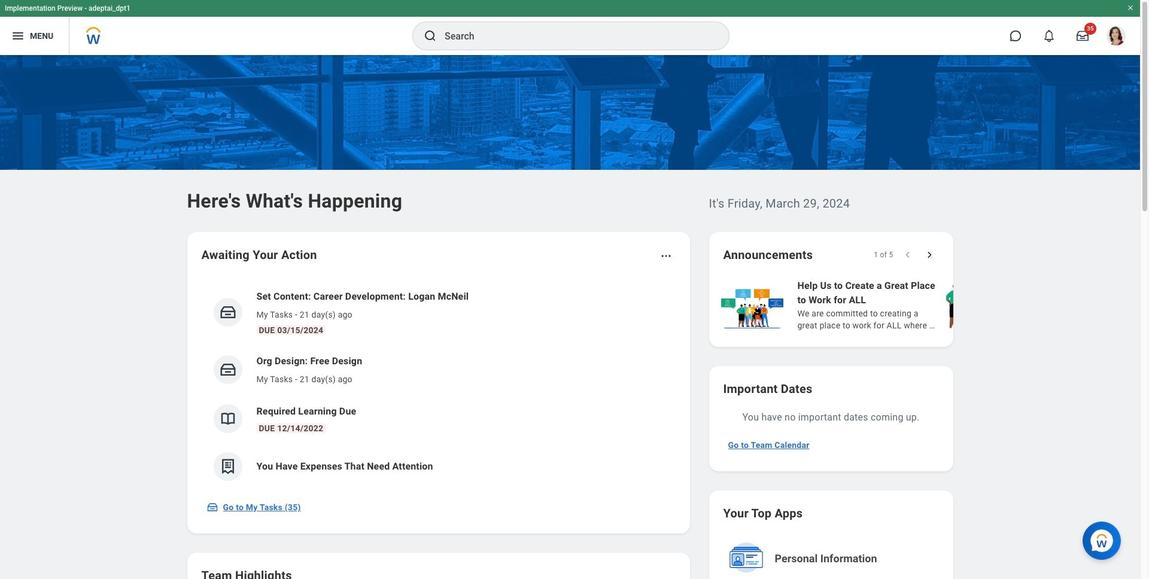 Task type: vqa. For each thing, say whether or not it's contained in the screenshot.
list
yes



Task type: describe. For each thing, give the bounding box(es) containing it.
profile logan mcneil image
[[1107, 26, 1126, 48]]

related actions image
[[660, 250, 672, 262]]

book open image
[[219, 410, 237, 428]]

justify image
[[11, 29, 25, 43]]

close environment banner image
[[1128, 4, 1135, 11]]

inbox image
[[206, 502, 218, 514]]

1 horizontal spatial list
[[719, 278, 1150, 333]]

chevron right small image
[[924, 249, 936, 261]]



Task type: locate. For each thing, give the bounding box(es) containing it.
banner
[[0, 0, 1141, 55]]

0 horizontal spatial list
[[202, 280, 676, 491]]

dashboard expenses image
[[219, 458, 237, 476]]

list
[[719, 278, 1150, 333], [202, 280, 676, 491]]

Search Workday  search field
[[445, 23, 705, 49]]

inbox image
[[219, 304, 237, 322], [219, 361, 237, 379]]

2 inbox image from the top
[[219, 361, 237, 379]]

search image
[[423, 29, 438, 43]]

1 vertical spatial inbox image
[[219, 361, 237, 379]]

1 inbox image from the top
[[219, 304, 237, 322]]

status
[[874, 250, 894, 260]]

main content
[[0, 55, 1150, 580]]

chevron left small image
[[902, 249, 914, 261]]

notifications large image
[[1044, 30, 1056, 42]]

inbox large image
[[1077, 30, 1089, 42]]

0 vertical spatial inbox image
[[219, 304, 237, 322]]



